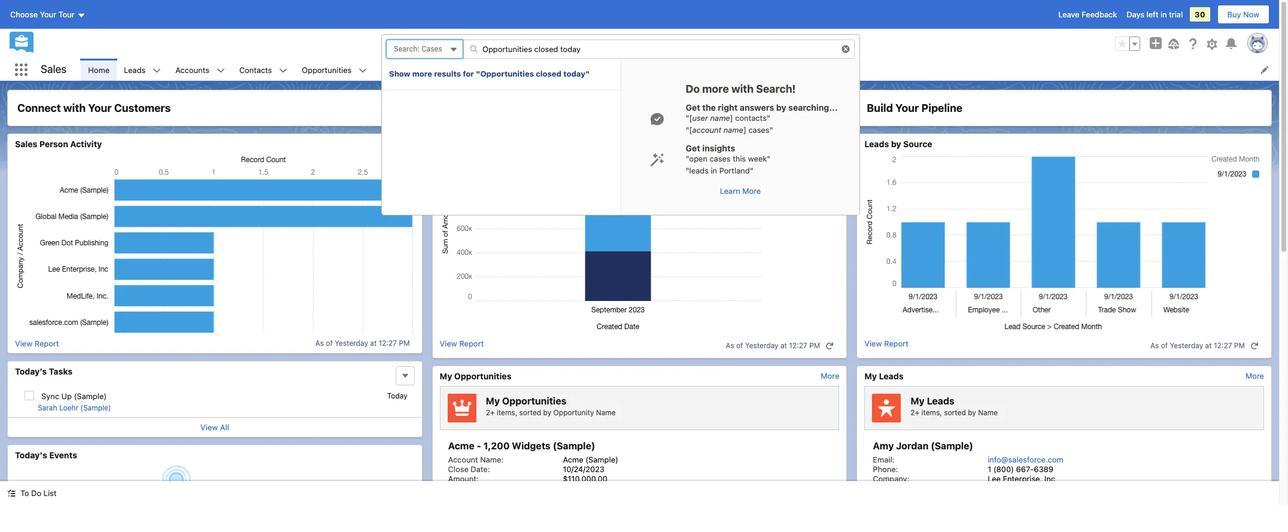 Task type: vqa. For each thing, say whether or not it's contained in the screenshot.
bottom Acme
yes



Task type: locate. For each thing, give the bounding box(es) containing it.
enterprise,
[[1003, 474, 1042, 484]]

group
[[1115, 37, 1140, 51]]

show more results for "opportunities closed today"
[[389, 69, 590, 78]]

1 items, from the left
[[497, 408, 517, 417]]

2 horizontal spatial your
[[896, 102, 919, 114]]

(sample) down sync up (sample) link
[[80, 403, 111, 412]]

dashboards
[[494, 65, 537, 75]]

your inside dropdown button
[[40, 10, 56, 19]]

1 horizontal spatial acme
[[563, 455, 583, 465]]

1 report from the left
[[35, 339, 59, 348]]

tasks: opportunities closed today
[[525, 39, 648, 48]]

0 horizontal spatial view report
[[15, 339, 59, 348]]

view up today's
[[15, 339, 32, 348]]

acme for acme - 1,200 widgets (sample)
[[448, 441, 474, 451]]

1 horizontal spatial sales
[[41, 63, 67, 76]]

(sample) right jordan
[[931, 441, 973, 451]]

1 vertical spatial acme
[[563, 455, 583, 465]]

0 vertical spatial acme
[[448, 441, 474, 451]]

at
[[370, 339, 377, 348], [781, 341, 787, 350], [1205, 341, 1212, 350]]

1 vertical spatial sales
[[15, 139, 37, 149]]

0 horizontal spatial acme
[[448, 441, 474, 451]]

2+ inside "my opportunities 2+ items, sorted by opportunity name"
[[486, 408, 495, 417]]

right
[[718, 102, 738, 113]]

inc
[[1045, 474, 1055, 484]]

leads
[[124, 65, 146, 75], [865, 139, 889, 149], [879, 371, 904, 381], [927, 396, 955, 406]]

0 horizontal spatial closed
[[536, 69, 562, 78]]

view up my opportunities on the left of the page
[[440, 339, 457, 348]]

0 horizontal spatial your
[[40, 10, 56, 19]]

sorted up amy jordan (sample)
[[944, 408, 966, 417]]

activity
[[70, 139, 102, 149]]

1 2+ from the left
[[486, 408, 495, 417]]

]
[[730, 113, 733, 123], [744, 125, 746, 134]]

person
[[39, 139, 68, 149]]

1 horizontal spatial with
[[731, 83, 754, 95]]

None text field
[[386, 40, 463, 59]]

sales up connect
[[41, 63, 67, 76]]

as for my opportunities
[[726, 341, 734, 350]]

view report link up my opportunities on the left of the page
[[440, 339, 484, 353]]

items, inside "my opportunities 2+ items, sorted by opportunity name"
[[497, 408, 517, 417]]

acme up account
[[448, 441, 474, 451]]

1 horizontal spatial in
[[1161, 10, 1167, 19]]

view
[[15, 339, 32, 348], [440, 339, 457, 348], [865, 339, 882, 348], [200, 422, 218, 432]]

my inside 'my leads 2+ items, sorted by name'
[[911, 396, 925, 406]]

choose
[[10, 10, 38, 19]]

0 horizontal spatial do
[[31, 488, 41, 498]]

0 vertical spatial "[
[[686, 113, 692, 123]]

closed
[[601, 39, 625, 48], [536, 69, 562, 78]]

today
[[387, 391, 407, 400]]

1 horizontal spatial as of yesterday at 12:​27 pm
[[726, 341, 820, 350]]

name:
[[480, 455, 504, 465]]

2 horizontal spatial view report link
[[865, 339, 909, 353]]

to do list
[[20, 488, 57, 498]]

phone:
[[873, 465, 898, 474]]

by
[[776, 102, 786, 113], [891, 139, 901, 149], [543, 408, 551, 417], [968, 408, 976, 417]]

view report up my opportunities on the left of the page
[[440, 339, 484, 348]]

today's events
[[15, 450, 77, 460]]

view report link
[[15, 339, 59, 348], [440, 339, 484, 353], [865, 339, 909, 353]]

1 horizontal spatial yesterday
[[745, 341, 779, 350]]

name inside 'my leads 2+ items, sorted by name'
[[978, 408, 998, 417]]

"leads
[[686, 166, 709, 175]]

dashboards list item
[[487, 59, 560, 81]]

2 horizontal spatial at
[[1205, 341, 1212, 350]]

1 horizontal spatial report
[[459, 339, 484, 348]]

$110,000.00
[[563, 474, 607, 484]]

more for my opportunities
[[821, 371, 839, 380]]

by down search!
[[776, 102, 786, 113]]

my for my opportunities
[[440, 371, 452, 381]]

text default image inside accounts list item
[[217, 66, 225, 75]]

1 horizontal spatial view report
[[440, 339, 484, 348]]

leads inside leads link
[[124, 65, 146, 75]]

1 horizontal spatial 12:​27
[[789, 341, 807, 350]]

as of yesterday at 12:​27 pm for my leads
[[1151, 341, 1245, 350]]

1 horizontal spatial of
[[736, 341, 743, 350]]

by inside 'my leads 2+ items, sorted by name'
[[968, 408, 976, 417]]

2 name from the left
[[978, 408, 998, 417]]

name down right
[[710, 113, 730, 123]]

0 horizontal spatial more link
[[821, 371, 839, 380]]

yesterday
[[335, 339, 368, 348], [745, 341, 779, 350], [1170, 341, 1203, 350]]

report up my opportunities on the left of the page
[[459, 339, 484, 348]]

2 horizontal spatial 12:​27
[[1214, 341, 1232, 350]]

2 view report link from the left
[[440, 339, 484, 353]]

view up my leads
[[865, 339, 882, 348]]

closed left today
[[601, 39, 625, 48]]

leave
[[1059, 10, 1080, 19]]

report up my leads
[[884, 339, 909, 348]]

2+ for my opportunities
[[486, 408, 495, 417]]

sync up (sample) sarah loehr (sample)
[[38, 391, 111, 412]]

get insights "open cases this week" "leads in portland"
[[686, 143, 771, 175]]

sorted inside 'my leads 2+ items, sorted by name'
[[944, 408, 966, 417]]

1 horizontal spatial items,
[[922, 408, 942, 417]]

view report link for build your pipeline
[[865, 339, 909, 353]]

0 horizontal spatial sorted
[[519, 408, 541, 417]]

items, up 1,200
[[497, 408, 517, 417]]

0 horizontal spatial items,
[[497, 408, 517, 417]]

0 horizontal spatial ]
[[730, 113, 733, 123]]

view report for connect
[[15, 339, 59, 348]]

0 vertical spatial ]
[[730, 113, 733, 123]]

1 vertical spatial closed
[[536, 69, 562, 78]]

0 horizontal spatial pm
[[399, 339, 410, 348]]

more up the
[[702, 83, 729, 95]]

1 vertical spatial get
[[686, 143, 700, 153]]

your down home
[[88, 102, 112, 114]]

1 horizontal spatial pm
[[809, 341, 820, 350]]

items, inside 'my leads 2+ items, sorted by name'
[[922, 408, 942, 417]]

of for my opportunities
[[736, 341, 743, 350]]

report up today's tasks
[[35, 339, 59, 348]]

my inside my opportunities link
[[440, 371, 452, 381]]

2 horizontal spatial of
[[1161, 341, 1168, 350]]

2 more link from the left
[[1246, 371, 1264, 380]]

your right build
[[896, 102, 919, 114]]

"[
[[686, 113, 692, 123], [686, 125, 692, 134]]

1 view report from the left
[[15, 339, 59, 348]]

2 get from the top
[[686, 143, 700, 153]]

more
[[821, 371, 839, 380], [1246, 371, 1264, 380]]

do right the to
[[31, 488, 41, 498]]

connect
[[17, 102, 61, 114]]

2 horizontal spatial report
[[884, 339, 909, 348]]

1
[[988, 465, 991, 474]]

by up amy jordan (sample)
[[968, 408, 976, 417]]

to do list button
[[0, 481, 64, 505]]

2+ for my leads
[[911, 408, 920, 417]]

view report for build
[[865, 339, 909, 348]]

get inside get the right answers by searching... "[ user name ] contacts" "[ account name ] cases"
[[686, 102, 700, 113]]

sorted up widgets
[[519, 408, 541, 417]]

3 view report from the left
[[865, 339, 909, 348]]

2 2+ from the left
[[911, 408, 920, 417]]

view report up my leads
[[865, 339, 909, 348]]

0 horizontal spatial yesterday
[[335, 339, 368, 348]]

leads list item
[[117, 59, 168, 81]]

1 vertical spatial do
[[31, 488, 41, 498]]

2 items, from the left
[[922, 408, 942, 417]]

1 horizontal spatial ]
[[744, 125, 746, 134]]

1 more link from the left
[[821, 371, 839, 380]]

1 horizontal spatial more link
[[1246, 371, 1264, 380]]

1 horizontal spatial view report link
[[440, 339, 484, 353]]

opportunities inside button
[[550, 39, 599, 48]]

"[ down user
[[686, 125, 692, 134]]

0 horizontal spatial with
[[63, 102, 86, 114]]

0 horizontal spatial 2+
[[486, 408, 495, 417]]

more link
[[821, 371, 839, 380], [1246, 371, 1264, 380]]

1 horizontal spatial more
[[1246, 371, 1264, 380]]

2 horizontal spatial pm
[[1234, 341, 1245, 350]]

1 more from the left
[[821, 371, 839, 380]]

opportunities
[[550, 39, 599, 48], [302, 65, 352, 75], [454, 371, 512, 381], [502, 396, 567, 406]]

get the right answers by searching... "[ user name ] contacts" "[ account name ] cases"
[[686, 102, 838, 134]]

0 horizontal spatial at
[[370, 339, 377, 348]]

with up answers
[[731, 83, 754, 95]]

opportunities link
[[295, 59, 359, 81]]

1 get from the top
[[686, 102, 700, 113]]

1 vertical spatial more
[[702, 83, 729, 95]]

show
[[389, 69, 410, 78]]

1 sorted from the left
[[519, 408, 541, 417]]

in down cases
[[711, 166, 717, 175]]

2+ up jordan
[[911, 408, 920, 417]]

my inside my leads link
[[865, 371, 877, 381]]

my
[[440, 371, 452, 381], [865, 371, 877, 381], [486, 396, 500, 406], [911, 396, 925, 406]]

name down contacts"
[[724, 125, 744, 134]]

with right connect
[[63, 102, 86, 114]]

at for my opportunities
[[781, 341, 787, 350]]

my inside "my opportunities 2+ items, sorted by opportunity name"
[[486, 396, 500, 406]]

sorted inside "my opportunities 2+ items, sorted by opportunity name"
[[519, 408, 541, 417]]

1 horizontal spatial closed
[[601, 39, 625, 48]]

do
[[686, 83, 700, 95], [31, 488, 41, 498]]

12:​27
[[379, 339, 397, 348], [789, 341, 807, 350], [1214, 341, 1232, 350]]

2 horizontal spatial yesterday
[[1170, 341, 1203, 350]]

my leads link
[[865, 371, 904, 381]]

items, up amy jordan (sample)
[[922, 408, 942, 417]]

sorted
[[519, 408, 541, 417], [944, 408, 966, 417]]

"[ up account on the top of page
[[686, 113, 692, 123]]

Search... search field
[[463, 40, 855, 59]]

your left tour
[[40, 10, 56, 19]]

1 vertical spatial name
[[724, 125, 744, 134]]

view report link up today's
[[15, 339, 59, 348]]

opportunities inside "my opportunities 2+ items, sorted by opportunity name"
[[502, 396, 567, 406]]

2 horizontal spatial as of yesterday at 12:​27 pm
[[1151, 341, 1245, 350]]

1 horizontal spatial more
[[702, 83, 729, 95]]

in
[[1161, 10, 1167, 19], [711, 166, 717, 175]]

view report up today's
[[15, 339, 59, 348]]

0 vertical spatial more
[[412, 69, 432, 78]]

view for build your pipeline's "view report" link
[[865, 339, 882, 348]]

as of yesterday at 12:​27 pm
[[315, 339, 410, 348], [726, 341, 820, 350], [1151, 341, 1245, 350]]

1 horizontal spatial 2+
[[911, 408, 920, 417]]

2 horizontal spatial view report
[[865, 339, 909, 348]]

1 horizontal spatial at
[[781, 341, 787, 350]]

choose your tour
[[10, 10, 75, 19]]

sales left person
[[15, 139, 37, 149]]

1 name from the left
[[596, 408, 616, 417]]

sync up (sample) link
[[41, 391, 107, 401]]

0 vertical spatial do
[[686, 83, 700, 95]]

list
[[81, 59, 1279, 81]]

name right opportunity
[[596, 408, 616, 417]]

account
[[448, 455, 478, 465]]

opportunities inside list item
[[302, 65, 352, 75]]

connect with your customers
[[17, 102, 171, 114]]

sorted for leads
[[944, 408, 966, 417]]

view left all
[[200, 422, 218, 432]]

view report link up my leads
[[865, 339, 909, 353]]

today"
[[564, 69, 590, 78]]

get inside "get insights "open cases this week" "leads in portland""
[[686, 143, 700, 153]]

name up 1
[[978, 408, 998, 417]]

0 vertical spatial closed
[[601, 39, 625, 48]]

(sample)
[[74, 391, 107, 401], [80, 403, 111, 412], [553, 441, 595, 451], [931, 441, 973, 451], [586, 455, 618, 465]]

0 vertical spatial sales
[[41, 63, 67, 76]]

of for my leads
[[1161, 341, 1168, 350]]

1 "[ from the top
[[686, 113, 692, 123]]

opportunities for my opportunities
[[454, 371, 512, 381]]

lee enterprise, inc
[[988, 474, 1055, 484]]

0 horizontal spatial in
[[711, 166, 717, 175]]

2+ inside 'my leads 2+ items, sorted by name'
[[911, 408, 920, 417]]

1 vertical spatial with
[[63, 102, 86, 114]]

text default image inside 'opportunities' list item
[[359, 66, 367, 75]]

1 horizontal spatial as
[[726, 341, 734, 350]]

do up user
[[686, 83, 700, 95]]

today's
[[15, 366, 47, 376]]

2 more from the left
[[1246, 371, 1264, 380]]

more link for leads
[[1246, 371, 1264, 380]]

0 horizontal spatial sales
[[15, 139, 37, 149]]

search!
[[756, 83, 796, 95]]

text default image
[[153, 66, 161, 75], [279, 66, 288, 75], [650, 112, 664, 126], [826, 342, 834, 350]]

opportunities for my opportunities 2+ items, sorted by opportunity name
[[502, 396, 567, 406]]

my for my leads 2+ items, sorted by name
[[911, 396, 925, 406]]

accounts
[[175, 65, 209, 75]]

0 horizontal spatial name
[[596, 408, 616, 417]]

buy now
[[1228, 10, 1260, 19]]

0 horizontal spatial report
[[35, 339, 59, 348]]

by left source
[[891, 139, 901, 149]]

more link for opportunities
[[821, 371, 839, 380]]

view all
[[200, 422, 229, 432]]

jordan
[[896, 441, 929, 451]]

report
[[35, 339, 59, 348], [459, 339, 484, 348], [884, 339, 909, 348]]

view for "view report" link related to connect with your customers
[[15, 339, 32, 348]]

acme up "$110,000.00"
[[563, 455, 583, 465]]

widgets
[[512, 441, 551, 451]]

get
[[686, 102, 700, 113], [686, 143, 700, 153]]

contacts"
[[735, 113, 770, 123]]

1 vertical spatial "[
[[686, 125, 692, 134]]

0 horizontal spatial more
[[821, 371, 839, 380]]

text default image inside contacts list item
[[279, 66, 288, 75]]

] down right
[[730, 113, 733, 123]]

items, for leads
[[922, 408, 942, 417]]

0 horizontal spatial view report link
[[15, 339, 59, 348]]

get up user
[[686, 102, 700, 113]]

1 horizontal spatial name
[[978, 408, 998, 417]]

1 vertical spatial in
[[711, 166, 717, 175]]

in right left
[[1161, 10, 1167, 19]]

0 horizontal spatial more
[[412, 69, 432, 78]]

cases
[[710, 154, 731, 163]]

more right show
[[412, 69, 432, 78]]

by left opportunity
[[543, 408, 551, 417]]

1 horizontal spatial do
[[686, 83, 700, 95]]

closed left today"
[[536, 69, 562, 78]]

acme
[[448, 441, 474, 451], [563, 455, 583, 465]]

feedback
[[1082, 10, 1117, 19]]

0 horizontal spatial 12:​27
[[379, 339, 397, 348]]

info@salesforce.com link
[[988, 455, 1064, 465]]

to
[[20, 488, 29, 498]]

3 report from the left
[[884, 339, 909, 348]]

0 vertical spatial get
[[686, 102, 700, 113]]

1 horizontal spatial sorted
[[944, 408, 966, 417]]

1 view report link from the left
[[15, 339, 59, 348]]

insights
[[702, 143, 735, 153]]

text default image
[[217, 66, 225, 75], [359, 66, 367, 75], [650, 153, 664, 167], [1251, 342, 1259, 350], [7, 489, 16, 498]]

1 vertical spatial ]
[[744, 125, 746, 134]]

left
[[1147, 10, 1159, 19]]

3 view report link from the left
[[865, 339, 909, 353]]

2 sorted from the left
[[944, 408, 966, 417]]

2 view report from the left
[[440, 339, 484, 348]]

items, for opportunities
[[497, 408, 517, 417]]

get up "open
[[686, 143, 700, 153]]

] down contacts"
[[744, 125, 746, 134]]

for
[[463, 69, 474, 78]]

2+ up 1,200
[[486, 408, 495, 417]]

6389
[[1034, 465, 1054, 474]]

2 horizontal spatial as
[[1151, 341, 1159, 350]]

as of yesterday at 12:​27 pm for my opportunities
[[726, 341, 820, 350]]

text default image inside to do list 'button'
[[7, 489, 16, 498]]

pm for my opportunities
[[809, 341, 820, 350]]

dashboards link
[[487, 59, 544, 81]]



Task type: describe. For each thing, give the bounding box(es) containing it.
company:
[[873, 474, 910, 484]]

leads link
[[117, 59, 153, 81]]

calendar
[[382, 65, 414, 75]]

source
[[903, 139, 932, 149]]

"open
[[686, 154, 708, 163]]

all
[[220, 422, 229, 432]]

sync
[[41, 391, 59, 401]]

0 horizontal spatial as
[[315, 339, 324, 348]]

0 horizontal spatial as of yesterday at 12:​27 pm
[[315, 339, 410, 348]]

home
[[88, 65, 110, 75]]

loehr
[[59, 403, 78, 412]]

0 vertical spatial name
[[710, 113, 730, 123]]

text default image inside "leads" list item
[[153, 66, 161, 75]]

1 (800) 667-6389
[[988, 465, 1054, 474]]

view all link
[[200, 422, 229, 432]]

leads inside my leads link
[[879, 371, 904, 381]]

acme (sample)
[[563, 455, 618, 465]]

-
[[477, 441, 481, 451]]

more for with
[[702, 83, 729, 95]]

today
[[627, 39, 648, 48]]

yesterday for my leads
[[1170, 341, 1203, 350]]

results
[[434, 69, 461, 78]]

searching...
[[789, 102, 838, 113]]

12:​27 for my opportunities
[[789, 341, 807, 350]]

this
[[733, 154, 746, 163]]

yesterday for my opportunities
[[745, 341, 779, 350]]

acme - 1,200 widgets (sample)
[[448, 441, 595, 451]]

your for choose
[[40, 10, 56, 19]]

forecasts link
[[437, 59, 487, 81]]

0 vertical spatial with
[[731, 83, 754, 95]]

pm for my leads
[[1234, 341, 1245, 350]]

now
[[1243, 10, 1260, 19]]

do inside 'button'
[[31, 488, 41, 498]]

calendar link
[[374, 59, 421, 81]]

account
[[692, 125, 721, 134]]

0 vertical spatial in
[[1161, 10, 1167, 19]]

lee
[[988, 474, 1001, 484]]

my for my opportunities 2+ items, sorted by opportunity name
[[486, 396, 500, 406]]

get for get the right answers by searching...
[[686, 102, 700, 113]]

sales person activity
[[15, 139, 102, 149]]

account name:
[[448, 455, 504, 465]]

sales for sales person activity
[[15, 139, 37, 149]]

choose your tour button
[[10, 5, 86, 24]]

week"
[[748, 154, 771, 163]]

by inside get the right answers by searching... "[ user name ] contacts" "[ account name ] cases"
[[776, 102, 786, 113]]

my opportunities
[[440, 371, 512, 381]]

calendar list item
[[374, 59, 437, 81]]

opportunities for tasks: opportunities closed today
[[550, 39, 599, 48]]

at for my leads
[[1205, 341, 1212, 350]]

do more with search!
[[686, 83, 796, 95]]

customers
[[114, 102, 171, 114]]

my opportunities 2+ items, sorted by opportunity name
[[486, 396, 616, 417]]

info@salesforce.com
[[988, 455, 1064, 465]]

my leads 2+ items, sorted by name
[[911, 396, 998, 417]]

2 "[ from the top
[[686, 125, 692, 134]]

buy
[[1228, 10, 1241, 19]]

days left in trial
[[1127, 10, 1183, 19]]

build
[[867, 102, 893, 114]]

sarah loehr (sample) link
[[38, 403, 111, 413]]

close date:
[[448, 465, 490, 474]]

sales for sales
[[41, 63, 67, 76]]

today's
[[15, 450, 47, 460]]

reports link
[[560, 59, 603, 81]]

12:​27 for my leads
[[1214, 341, 1232, 350]]

cases"
[[749, 125, 773, 134]]

2 report from the left
[[459, 339, 484, 348]]

home link
[[81, 59, 117, 81]]

pipeline
[[922, 102, 963, 114]]

your for build
[[896, 102, 919, 114]]

closed inside button
[[601, 39, 625, 48]]

sorted for opportunities
[[519, 408, 541, 417]]

tour
[[58, 10, 75, 19]]

my leads
[[865, 371, 904, 381]]

the
[[702, 102, 716, 113]]

events
[[49, 450, 77, 460]]

view for second "view report" link from right
[[440, 339, 457, 348]]

more for my leads
[[1246, 371, 1264, 380]]

(sample) up "$110,000.00"
[[586, 455, 618, 465]]

name inside "my opportunities 2+ items, sorted by opportunity name"
[[596, 408, 616, 417]]

view report link for connect with your customers
[[15, 339, 59, 348]]

tasks: opportunities closed today button
[[501, 34, 741, 53]]

trial
[[1169, 10, 1183, 19]]

10/24/2023
[[563, 465, 605, 474]]

tasks
[[49, 366, 72, 376]]

in inside "get insights "open cases this week" "leads in portland""
[[711, 166, 717, 175]]

report for build
[[884, 339, 909, 348]]

email:
[[873, 455, 895, 465]]

get for get insights
[[686, 143, 700, 153]]

as for my leads
[[1151, 341, 1159, 350]]

my for my leads
[[865, 371, 877, 381]]

amy jordan (sample)
[[873, 441, 973, 451]]

report for connect
[[35, 339, 59, 348]]

by inside "my opportunities 2+ items, sorted by opportunity name"
[[543, 408, 551, 417]]

0 horizontal spatial of
[[326, 339, 333, 348]]

today's tasks
[[15, 366, 72, 376]]

1 horizontal spatial your
[[88, 102, 112, 114]]

contacts
[[239, 65, 272, 75]]

close
[[448, 465, 469, 474]]

build your pipeline
[[867, 102, 963, 114]]

leave feedback link
[[1059, 10, 1117, 19]]

forecasts
[[444, 65, 479, 75]]

1,200
[[483, 441, 510, 451]]

acme for acme (sample)
[[563, 455, 583, 465]]

days
[[1127, 10, 1145, 19]]

accounts list item
[[168, 59, 232, 81]]

(800)
[[994, 465, 1014, 474]]

contacts link
[[232, 59, 279, 81]]

reports
[[567, 65, 596, 75]]

tasks:
[[525, 39, 547, 48]]

reports list item
[[560, 59, 618, 81]]

buy now button
[[1217, 5, 1270, 24]]

more for results
[[412, 69, 432, 78]]

list containing home
[[81, 59, 1279, 81]]

answers
[[740, 102, 774, 113]]

(sample) up acme (sample)
[[553, 441, 595, 451]]

opportunities list item
[[295, 59, 374, 81]]

list
[[43, 488, 57, 498]]

(sample) up sarah loehr (sample) link
[[74, 391, 107, 401]]

opportunity
[[553, 408, 594, 417]]

amount:
[[448, 474, 479, 484]]

amy
[[873, 441, 894, 451]]

contacts list item
[[232, 59, 295, 81]]

leads inside 'my leads 2+ items, sorted by name'
[[927, 396, 955, 406]]

portland"
[[719, 166, 754, 175]]



